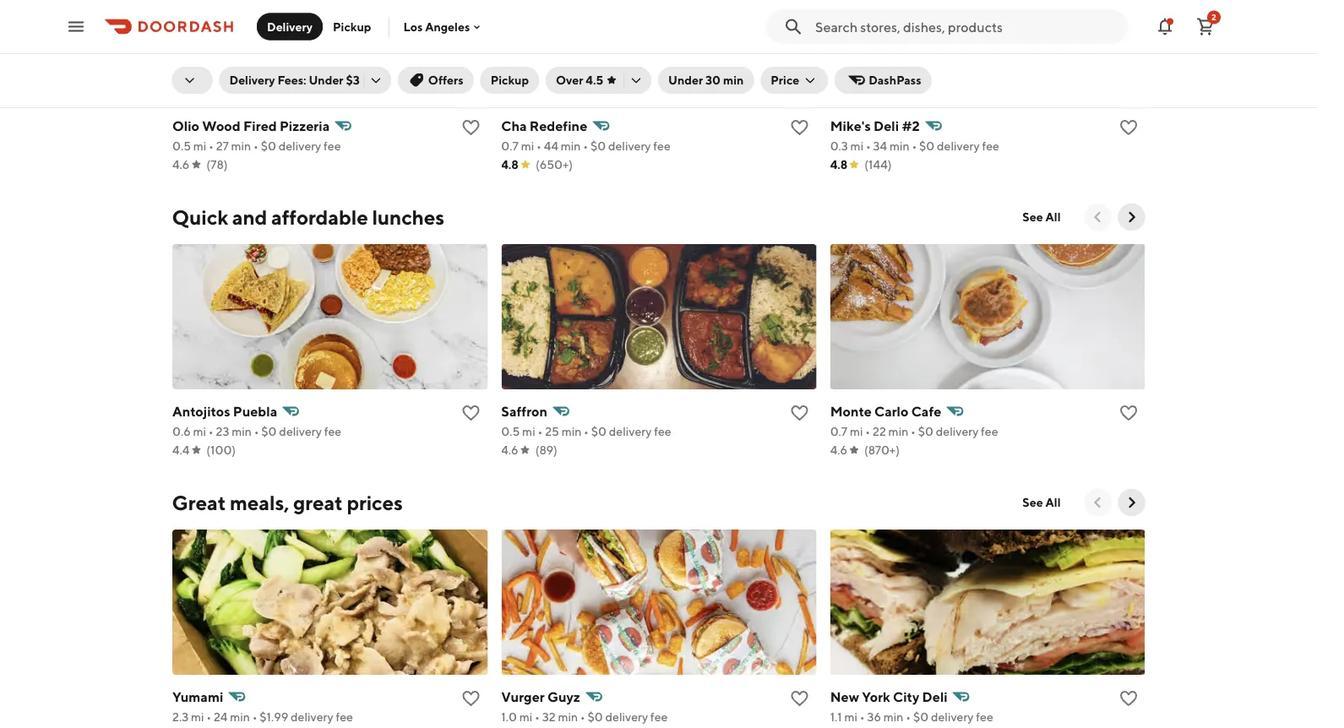 Task type: describe. For each thing, give the bounding box(es) containing it.
dashpass button
[[835, 67, 932, 94]]

delivery for olio wood fired pizzeria
[[278, 139, 321, 153]]

0.7 mi • 22 min • $​0 delivery fee
[[830, 425, 998, 439]]

(89)
[[535, 443, 557, 457]]

36
[[867, 711, 881, 724]]

min right the 25
[[561, 425, 581, 439]]

0.5 mi • 25 min • $​0 delivery fee
[[501, 425, 671, 439]]

min inside button
[[724, 73, 744, 87]]

see all link for prices
[[1013, 489, 1071, 516]]

redefine
[[529, 118, 587, 134]]

(100)
[[206, 443, 236, 457]]

4.6 for monte carlo cafe
[[830, 443, 847, 457]]

fee for cha redefine
[[653, 139, 671, 153]]

notification bell image
[[1156, 16, 1176, 37]]

0.5 for saffron
[[501, 425, 520, 439]]

cafe
[[911, 404, 942, 420]]

olio
[[172, 118, 199, 134]]

click to add this store to your saved list image for mike's deli #2
[[1119, 118, 1139, 138]]

0 horizontal spatial pickup
[[333, 19, 371, 33]]

los angeles button
[[404, 20, 484, 34]]

yumami
[[172, 689, 223, 705]]

30
[[706, 73, 721, 87]]

Store search: begin typing to search for stores available on DoorDash text field
[[816, 17, 1118, 36]]

min for york
[[884, 711, 904, 724]]

price
[[771, 73, 800, 87]]

• down redefine
[[583, 139, 588, 153]]

0 horizontal spatial pickup button
[[323, 13, 382, 40]]

mi for vurger guyz
[[519, 711, 532, 724]]

• left 23
[[208, 425, 213, 439]]

0.3
[[830, 139, 848, 153]]

monte carlo cafe
[[830, 404, 942, 420]]

over 4.5
[[556, 73, 604, 87]]

delivery for yumami
[[290, 711, 333, 724]]

under 30 min
[[669, 73, 744, 87]]

• left 36
[[860, 711, 865, 724]]

• left '22'
[[865, 425, 870, 439]]

fee for saffron
[[654, 425, 671, 439]]

click to add this store to your saved list image for vurger guyz
[[790, 689, 810, 709]]

• down 'guyz'
[[580, 711, 585, 724]]

prices
[[347, 491, 403, 515]]

44
[[544, 139, 558, 153]]

cha
[[501, 118, 527, 134]]

(650+)
[[535, 158, 573, 172]]

0.7 for cha redefine
[[501, 139, 518, 153]]

fee for vurger guyz
[[650, 711, 668, 724]]

$​0 for vurger guyz
[[588, 711, 603, 724]]

dashpass
[[869, 73, 922, 87]]

22
[[873, 425, 886, 439]]

fee for olio wood fired pizzeria
[[323, 139, 341, 153]]

24
[[213, 711, 227, 724]]

click to add this store to your saved list image for new york city deli
[[1119, 689, 1139, 709]]

• left "44"
[[536, 139, 541, 153]]

see all for great meals, great prices
[[1023, 496, 1061, 510]]

2.3 mi • 24 min • $1.99 delivery fee
[[172, 711, 353, 724]]

vurger
[[501, 689, 545, 705]]

delivery for delivery
[[267, 19, 313, 33]]

fee for monte carlo cafe
[[981, 425, 998, 439]]

next button of carousel image
[[1124, 209, 1141, 226]]

see for prices
[[1023, 496, 1044, 510]]

0.5 mi • 27 min • $​0 delivery fee
[[172, 139, 341, 153]]

• down cafe on the bottom right
[[911, 425, 916, 439]]

0.7 for monte carlo cafe
[[830, 425, 848, 439]]

antojitos
[[172, 404, 230, 420]]

• down #2
[[912, 139, 917, 153]]

antojitos puebla
[[172, 404, 277, 420]]

$​0 for saffron
[[591, 425, 607, 439]]

delivery button
[[257, 13, 323, 40]]

carlo
[[875, 404, 909, 420]]

offers button
[[398, 67, 474, 94]]

pizzeria
[[279, 118, 329, 134]]

great
[[172, 491, 226, 515]]

saffron
[[501, 404, 547, 420]]

open menu image
[[66, 16, 86, 37]]

4.5
[[586, 73, 604, 87]]

click to add this store to your saved list image for cha redefine
[[790, 118, 810, 138]]

• left 27
[[208, 139, 213, 153]]

quick
[[172, 205, 228, 229]]

0.5 for olio wood fired pizzeria
[[172, 139, 191, 153]]

fee for new york city deli
[[976, 711, 993, 724]]

2 button
[[1189, 10, 1223, 44]]

min right 24
[[230, 711, 250, 724]]

1.0 mi • 32 min • $​0 delivery fee
[[501, 711, 668, 724]]

0.3 mi • 34 min • $​0 delivery fee
[[830, 139, 999, 153]]

min for deli
[[890, 139, 910, 153]]

1 under from the left
[[309, 73, 344, 87]]

$​0 for monte carlo cafe
[[918, 425, 934, 439]]

#2
[[902, 118, 920, 134]]

previous button of carousel image
[[1090, 209, 1107, 226]]

los angeles
[[404, 20, 470, 34]]

see all link for lunches
[[1013, 204, 1071, 231]]

under inside button
[[669, 73, 703, 87]]

mi for cha redefine
[[521, 139, 534, 153]]

mi for new york city deli
[[844, 711, 858, 724]]

(870+)
[[864, 443, 900, 457]]

new
[[830, 689, 859, 705]]

27
[[216, 139, 228, 153]]

see all for quick and affordable lunches
[[1023, 210, 1061, 224]]

• left the 25
[[538, 425, 543, 439]]

• down puebla
[[254, 425, 259, 439]]

fee for yumami
[[336, 711, 353, 724]]



Task type: locate. For each thing, give the bounding box(es) containing it.
mi down monte
[[850, 425, 863, 439]]

(78)
[[206, 158, 227, 172]]

0 vertical spatial see all link
[[1013, 204, 1071, 231]]

see all link
[[1013, 204, 1071, 231], [1013, 489, 1071, 516]]

$3
[[346, 73, 360, 87]]

delivery for saffron
[[609, 425, 652, 439]]

lunches
[[372, 205, 445, 229]]

$​0 for mike's deli #2
[[919, 139, 935, 153]]

mi left 27
[[193, 139, 206, 153]]

delivery right 32
[[605, 711, 648, 724]]

1 see all from the top
[[1023, 210, 1061, 224]]

0 horizontal spatial deli
[[874, 118, 899, 134]]

1 vertical spatial delivery
[[230, 73, 275, 87]]

vurger guyz
[[501, 689, 580, 705]]

$​0 for new york city deli
[[913, 711, 929, 724]]

pickup button
[[323, 13, 382, 40], [481, 67, 539, 94]]

mi for yumami
[[191, 711, 204, 724]]

delivery for vurger guyz
[[605, 711, 648, 724]]

4.8
[[501, 158, 519, 172], [830, 158, 848, 172]]

2
[[1212, 12, 1217, 22]]

mi for antojitos puebla
[[193, 425, 206, 439]]

min for guyz
[[558, 711, 578, 724]]

4.6 left (89)
[[501, 443, 518, 457]]

•
[[208, 139, 213, 153], [253, 139, 258, 153], [536, 139, 541, 153], [583, 139, 588, 153], [866, 139, 871, 153], [912, 139, 917, 153], [208, 425, 213, 439], [254, 425, 259, 439], [538, 425, 543, 439], [584, 425, 589, 439], [865, 425, 870, 439], [911, 425, 916, 439], [206, 711, 211, 724], [252, 711, 257, 724], [535, 711, 540, 724], [580, 711, 585, 724], [860, 711, 865, 724], [906, 711, 911, 724]]

pickup up $3
[[333, 19, 371, 33]]

all for great meals, great prices
[[1046, 496, 1061, 510]]

1.1
[[830, 711, 842, 724]]

delivery up great meals, great prices
[[279, 425, 322, 439]]

23
[[216, 425, 229, 439]]

25
[[545, 425, 559, 439]]

1 vertical spatial 0.5
[[501, 425, 520, 439]]

$​0 down cafe on the bottom right
[[918, 425, 934, 439]]

great
[[293, 491, 343, 515]]

4.4
[[172, 443, 189, 457]]

delivery for new york city deli
[[931, 711, 974, 724]]

deli up the 34
[[874, 118, 899, 134]]

see for lunches
[[1023, 210, 1044, 224]]

(144)
[[865, 158, 892, 172]]

• left 24
[[206, 711, 211, 724]]

fee for antojitos puebla
[[324, 425, 341, 439]]

4.8 for mike's deli #2
[[830, 158, 848, 172]]

1.0
[[501, 711, 517, 724]]

0 horizontal spatial 4.6
[[172, 158, 189, 172]]

0.5 down saffron
[[501, 425, 520, 439]]

0 vertical spatial pickup button
[[323, 13, 382, 40]]

great meals, great prices
[[172, 491, 403, 515]]

1 horizontal spatial deli
[[922, 689, 948, 705]]

click to add this store to your saved list image
[[461, 118, 481, 138], [790, 118, 810, 138], [1119, 118, 1139, 138], [461, 403, 481, 424]]

delivery down new york city deli
[[931, 711, 974, 724]]

min right the 34
[[890, 139, 910, 153]]

1 4.8 from the left
[[501, 158, 519, 172]]

1 vertical spatial see
[[1023, 496, 1044, 510]]

$​0 right the 25
[[591, 425, 607, 439]]

delivery right $1.99
[[290, 711, 333, 724]]

min for carlo
[[889, 425, 909, 439]]

$​0 down the fired
[[261, 139, 276, 153]]

min right 30
[[724, 73, 744, 87]]

delivery left "fees:"
[[230, 73, 275, 87]]

4.6 for olio wood fired pizzeria
[[172, 158, 189, 172]]

0.7 mi • 44 min • $​0 delivery fee
[[501, 139, 671, 153]]

0 vertical spatial 0.7
[[501, 139, 518, 153]]

guyz
[[547, 689, 580, 705]]

1 items, open order cart image
[[1196, 16, 1216, 37]]

• down city at the right bottom of page
[[906, 711, 911, 724]]

olio wood fired pizzeria
[[172, 118, 329, 134]]

delivery for cha redefine
[[608, 139, 651, 153]]

quick and affordable lunches link
[[172, 204, 445, 231]]

offers
[[428, 73, 464, 87]]

min for puebla
[[231, 425, 251, 439]]

over
[[556, 73, 584, 87]]

under left 30
[[669, 73, 703, 87]]

1 vertical spatial 0.7
[[830, 425, 848, 439]]

2 see all from the top
[[1023, 496, 1061, 510]]

delivery
[[278, 139, 321, 153], [608, 139, 651, 153], [937, 139, 980, 153], [279, 425, 322, 439], [609, 425, 652, 439], [936, 425, 979, 439], [290, 711, 333, 724], [605, 711, 648, 724], [931, 711, 974, 724]]

1 vertical spatial see all link
[[1013, 489, 1071, 516]]

1 horizontal spatial 0.7
[[830, 425, 848, 439]]

delivery for delivery fees: under $3
[[230, 73, 275, 87]]

see all link left previous button of carousel icon
[[1013, 204, 1071, 231]]

deli
[[874, 118, 899, 134], [922, 689, 948, 705]]

see left previous button of carousel image
[[1023, 496, 1044, 510]]

mi for saffron
[[522, 425, 535, 439]]

0.5 down olio
[[172, 139, 191, 153]]

1 horizontal spatial 4.8
[[830, 158, 848, 172]]

1 vertical spatial pickup
[[491, 73, 529, 87]]

mike's deli #2
[[830, 118, 920, 134]]

4.8 down 0.3
[[830, 158, 848, 172]]

1 vertical spatial all
[[1046, 496, 1061, 510]]

• left $1.99
[[252, 711, 257, 724]]

meals,
[[230, 491, 289, 515]]

1 all from the top
[[1046, 210, 1061, 224]]

and
[[232, 205, 267, 229]]

pickup
[[333, 19, 371, 33], [491, 73, 529, 87]]

0 vertical spatial all
[[1046, 210, 1061, 224]]

mi right 0.3
[[850, 139, 864, 153]]

0 horizontal spatial under
[[309, 73, 344, 87]]

los
[[404, 20, 423, 34]]

fees:
[[278, 73, 306, 87]]

all for quick and affordable lunches
[[1046, 210, 1061, 224]]

delivery right the 34
[[937, 139, 980, 153]]

• right the 25
[[584, 425, 589, 439]]

4.6 for saffron
[[501, 443, 518, 457]]

1 see from the top
[[1023, 210, 1044, 224]]

pickup button up $3
[[323, 13, 382, 40]]

1 see all link from the top
[[1013, 204, 1071, 231]]

4.6 down monte
[[830, 443, 847, 457]]

1 horizontal spatial under
[[669, 73, 703, 87]]

0 horizontal spatial 0.5
[[172, 139, 191, 153]]

all left previous button of carousel image
[[1046, 496, 1061, 510]]

delivery up "fees:"
[[267, 19, 313, 33]]

min for wood
[[231, 139, 251, 153]]

mi right 2.3
[[191, 711, 204, 724]]

next button of carousel image
[[1124, 495, 1141, 511]]

city
[[893, 689, 920, 705]]

mi down saffron
[[522, 425, 535, 439]]

delivery for monte carlo cafe
[[936, 425, 979, 439]]

click to add this store to your saved list image
[[790, 403, 810, 424], [1119, 403, 1139, 424], [461, 689, 481, 709], [790, 689, 810, 709], [1119, 689, 1139, 709]]

1 horizontal spatial pickup button
[[481, 67, 539, 94]]

4.6 left (78)
[[172, 158, 189, 172]]

angeles
[[425, 20, 470, 34]]

2 see from the top
[[1023, 496, 1044, 510]]

mi
[[193, 139, 206, 153], [521, 139, 534, 153], [850, 139, 864, 153], [193, 425, 206, 439], [522, 425, 535, 439], [850, 425, 863, 439], [191, 711, 204, 724], [519, 711, 532, 724], [844, 711, 858, 724]]

min right 27
[[231, 139, 251, 153]]

mi right the 0.6
[[193, 425, 206, 439]]

mi for olio wood fired pizzeria
[[193, 139, 206, 153]]

cha redefine
[[501, 118, 587, 134]]

2 all from the top
[[1046, 496, 1061, 510]]

see left previous button of carousel icon
[[1023, 210, 1044, 224]]

2 under from the left
[[669, 73, 703, 87]]

0 vertical spatial see
[[1023, 210, 1044, 224]]

pickup button up "cha"
[[481, 67, 539, 94]]

min for redefine
[[561, 139, 581, 153]]

0 horizontal spatial 0.7
[[501, 139, 518, 153]]

$​0 right "44"
[[590, 139, 606, 153]]

affordable
[[271, 205, 368, 229]]

$1.99
[[259, 711, 288, 724]]

click to add this store to your saved list image for olio wood fired pizzeria
[[461, 118, 481, 138]]

2.3
[[172, 711, 188, 724]]

min right '22'
[[889, 425, 909, 439]]

all left previous button of carousel icon
[[1046, 210, 1061, 224]]

delivery fees: under $3
[[230, 73, 360, 87]]

see
[[1023, 210, 1044, 224], [1023, 496, 1044, 510]]

puebla
[[233, 404, 277, 420]]

delivery for mike's deli #2
[[937, 139, 980, 153]]

min right 36
[[884, 711, 904, 724]]

great meals, great prices link
[[172, 489, 403, 516]]

1 vertical spatial deli
[[922, 689, 948, 705]]

click to add this store to your saved list image for antojitos puebla
[[461, 403, 481, 424]]

• left the 34
[[866, 139, 871, 153]]

see all link left previous button of carousel image
[[1013, 489, 1071, 516]]

under 30 min button
[[659, 67, 754, 94]]

$​0
[[261, 139, 276, 153], [590, 139, 606, 153], [919, 139, 935, 153], [261, 425, 276, 439], [591, 425, 607, 439], [918, 425, 934, 439], [588, 711, 603, 724], [913, 711, 929, 724]]

min right 23
[[231, 425, 251, 439]]

delivery for antojitos puebla
[[279, 425, 322, 439]]

0 horizontal spatial 4.8
[[501, 158, 519, 172]]

click to add this store to your saved list image for yumami
[[461, 689, 481, 709]]

mike's
[[830, 118, 871, 134]]

price button
[[761, 67, 829, 94]]

under
[[309, 73, 344, 87], [669, 73, 703, 87]]

0.7 down monte
[[830, 425, 848, 439]]

previous button of carousel image
[[1090, 495, 1107, 511]]

2 horizontal spatial 4.6
[[830, 443, 847, 457]]

0 vertical spatial deli
[[874, 118, 899, 134]]

delivery down over 4.5 button
[[608, 139, 651, 153]]

fee
[[323, 139, 341, 153], [653, 139, 671, 153], [982, 139, 999, 153], [324, 425, 341, 439], [654, 425, 671, 439], [981, 425, 998, 439], [336, 711, 353, 724], [650, 711, 668, 724], [976, 711, 993, 724]]

mi for monte carlo cafe
[[850, 425, 863, 439]]

2 see all link from the top
[[1013, 489, 1071, 516]]

all
[[1046, 210, 1061, 224], [1046, 496, 1061, 510]]

min right "44"
[[561, 139, 581, 153]]

mi for mike's deli #2
[[850, 139, 864, 153]]

wood
[[202, 118, 240, 134]]

0.6 mi • 23 min • $​0 delivery fee
[[172, 425, 341, 439]]

32
[[542, 711, 555, 724]]

1 vertical spatial see all
[[1023, 496, 1061, 510]]

0.5
[[172, 139, 191, 153], [501, 425, 520, 439]]

$​0 down city at the right bottom of page
[[913, 711, 929, 724]]

york
[[862, 689, 890, 705]]

2 4.8 from the left
[[830, 158, 848, 172]]

see all
[[1023, 210, 1061, 224], [1023, 496, 1061, 510]]

0.7
[[501, 139, 518, 153], [830, 425, 848, 439]]

0.6
[[172, 425, 190, 439]]

mi right 1.1
[[844, 711, 858, 724]]

mi left "44"
[[521, 139, 534, 153]]

1 horizontal spatial 0.5
[[501, 425, 520, 439]]

over 4.5 button
[[546, 67, 652, 94]]

$​0 for cha redefine
[[590, 139, 606, 153]]

pickup up "cha"
[[491, 73, 529, 87]]

quick and affordable lunches
[[172, 205, 445, 229]]

4.6
[[172, 158, 189, 172], [501, 443, 518, 457], [830, 443, 847, 457]]

fired
[[243, 118, 277, 134]]

fee for mike's deli #2
[[982, 139, 999, 153]]

delivery down cafe on the bottom right
[[936, 425, 979, 439]]

delivery down pizzeria
[[278, 139, 321, 153]]

delivery right the 25
[[609, 425, 652, 439]]

1 vertical spatial pickup button
[[481, 67, 539, 94]]

delivery inside button
[[267, 19, 313, 33]]

$​0 for olio wood fired pizzeria
[[261, 139, 276, 153]]

1 horizontal spatial 4.6
[[501, 443, 518, 457]]

34
[[873, 139, 887, 153]]

• left 32
[[535, 711, 540, 724]]

monte
[[830, 404, 872, 420]]

1 horizontal spatial pickup
[[491, 73, 529, 87]]

$​0 right 32
[[588, 711, 603, 724]]

$​0 for antojitos puebla
[[261, 425, 276, 439]]

new york city deli
[[830, 689, 948, 705]]

0 vertical spatial pickup
[[333, 19, 371, 33]]

mi right 1.0
[[519, 711, 532, 724]]

4.8 down "cha"
[[501, 158, 519, 172]]

click to add this store to your saved list image for monte carlo cafe
[[1119, 403, 1139, 424]]

$​0 down #2
[[919, 139, 935, 153]]

under left $3
[[309, 73, 344, 87]]

0 vertical spatial 0.5
[[172, 139, 191, 153]]

0 vertical spatial see all
[[1023, 210, 1061, 224]]

see all left previous button of carousel icon
[[1023, 210, 1061, 224]]

4.8 for cha redefine
[[501, 158, 519, 172]]

1.1 mi • 36 min • $​0 delivery fee
[[830, 711, 993, 724]]

see all left previous button of carousel image
[[1023, 496, 1061, 510]]

click to add this store to your saved list image for saffron
[[790, 403, 810, 424]]

deli right city at the right bottom of page
[[922, 689, 948, 705]]

$​0 down puebla
[[261, 425, 276, 439]]

0 vertical spatial delivery
[[267, 19, 313, 33]]

min right 32
[[558, 711, 578, 724]]

• down the fired
[[253, 139, 258, 153]]

0.7 down "cha"
[[501, 139, 518, 153]]



Task type: vqa. For each thing, say whether or not it's contained in the screenshot.


